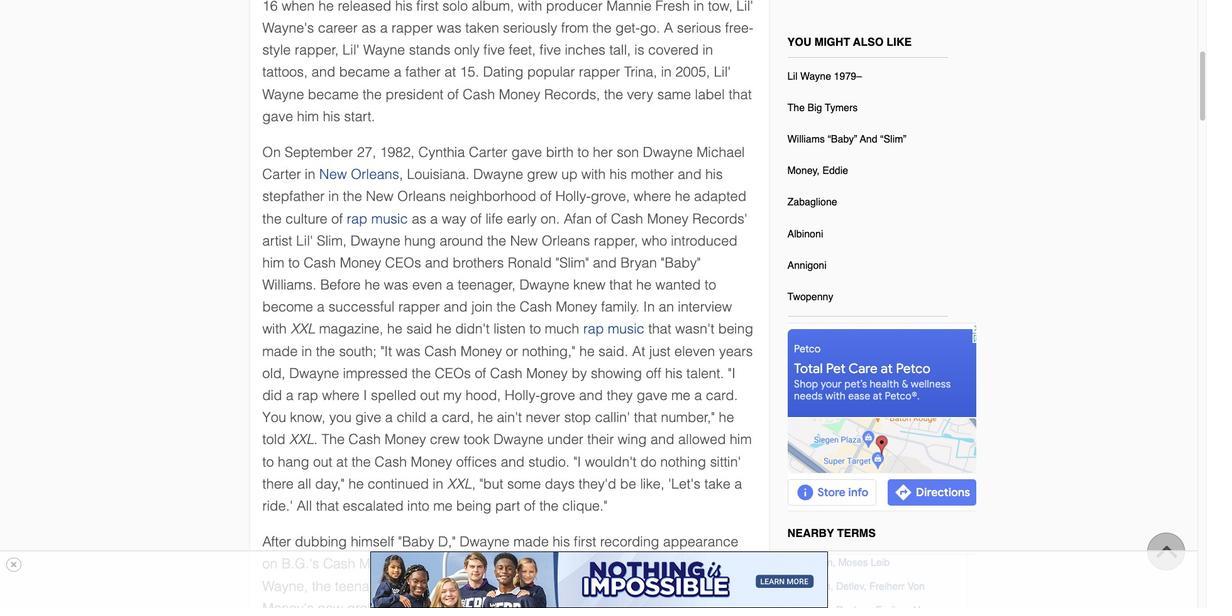 Task type: locate. For each thing, give the bounding box(es) containing it.
1 vertical spatial "i
[[574, 455, 582, 470]]

1 vertical spatial being
[[457, 499, 492, 515]]

1 vertical spatial ,
[[472, 477, 476, 492]]

and up xxl magazine, he said he didn't listen to much rap music
[[444, 300, 468, 315]]

1 vertical spatial himself
[[644, 557, 688, 573]]

0 horizontal spatial their
[[588, 432, 614, 448]]

family.
[[601, 300, 640, 315]]

dwayne up neighborhood
[[474, 167, 524, 183]]

rap music link up said.
[[584, 322, 645, 337]]

zabaglione link
[[788, 192, 838, 219]]

1 horizontal spatial holly-
[[556, 189, 591, 205]]

1 vertical spatial you
[[263, 410, 286, 426]]

0 vertical spatial him
[[263, 255, 285, 271]]

1 horizontal spatial being
[[719, 322, 754, 337]]

money down nothing,"
[[527, 366, 568, 382]]

out
[[420, 388, 440, 404], [313, 455, 333, 470]]

me up number,"
[[672, 388, 691, 404]]

ceos down hung
[[385, 255, 421, 271]]

of up hood, at the left
[[475, 366, 487, 382]]

1 vertical spatial rap
[[584, 322, 604, 337]]

1 horizontal spatial ,
[[472, 477, 476, 492]]

and
[[860, 134, 878, 145], [678, 167, 702, 183], [425, 255, 449, 271], [593, 255, 617, 271], [444, 300, 468, 315], [579, 388, 603, 404], [651, 432, 675, 448], [501, 455, 525, 470], [619, 579, 643, 595]]

give
[[356, 410, 382, 426]]

dwayne up true story
[[460, 535, 510, 551]]

his up "grove,"
[[610, 167, 627, 183]]

1 vertical spatial where
[[322, 388, 360, 404]]

0 horizontal spatial me
[[434, 499, 453, 515]]

and right mother
[[678, 167, 702, 183]]

under
[[548, 432, 584, 448]]

music left as
[[372, 211, 408, 227]]

zabaglione
[[788, 197, 838, 209]]

the down rappers
[[475, 601, 498, 609]]

1 vertical spatial their
[[645, 601, 672, 609]]

rap up said.
[[584, 322, 604, 337]]

gave inside on september 27, 1982, cynthia carter gave birth to her son dwayne michael carter in
[[512, 145, 543, 160]]

0 horizontal spatial new
[[319, 167, 347, 183]]

dwayne inside on september 27, 1982, cynthia carter gave birth to her son dwayne michael carter in
[[643, 145, 693, 160]]

in up debut, on the right bottom of the page
[[678, 579, 688, 595]]

dwayne up mother
[[643, 145, 693, 160]]

said.
[[599, 344, 629, 360]]

0 vertical spatial holly-
[[556, 189, 591, 205]]

0 vertical spatial .
[[314, 432, 318, 448]]

1 vertical spatial the
[[322, 432, 345, 448]]

ceos inside the "as a way of life early on. afan of cash money records' artist lil' slim, dwayne hung around the new orleans rapper, who introduced him to cash money ceos and brothers ronald "slim" and bryan "baby" williams. before he was even a teenager, dwayne knew that he wanted to become a successful rapper and join the cash money family. in an interview with"
[[385, 255, 421, 271]]

money,
[[788, 166, 820, 177]]

0 vertical spatial being
[[719, 322, 754, 337]]

being inside ', "but some days they'd be like, 'let's take a ride.' all that escalated into me being part of the clique."'
[[457, 499, 492, 515]]

in down new orleans link
[[329, 189, 339, 205]]

that down 'day,"'
[[316, 499, 339, 515]]

2 horizontal spatial rap
[[584, 322, 604, 337]]

just
[[649, 344, 671, 360]]

where up you
[[322, 388, 360, 404]]

out left the at
[[313, 455, 333, 470]]

1 vertical spatial him
[[730, 432, 752, 448]]

carter up neighborhood
[[469, 145, 508, 160]]

a right even
[[446, 277, 454, 293]]

him inside . the cash money crew took dwayne under their wing and allowed him to hang out at the cash money offices and studio. "i wouldn't do nothing sittin' there all day," he continued in
[[730, 432, 752, 448]]

rap down new orleans
[[347, 211, 368, 227]]

1 horizontal spatial me
[[672, 388, 691, 404]]

1 horizontal spatial "i
[[728, 366, 736, 382]]

twopenny link
[[788, 287, 834, 313]]

0 horizontal spatial rap
[[298, 388, 318, 404]]

1 horizontal spatial gave
[[637, 388, 668, 404]]

her
[[593, 145, 613, 160]]

years
[[719, 344, 753, 360]]

an
[[659, 300, 675, 315]]

the down days
[[540, 499, 559, 515]]

0 vertical spatial where
[[634, 189, 671, 205]]

2 horizontal spatial new
[[510, 233, 538, 249]]

out left my
[[420, 388, 440, 404]]

0 vertical spatial out
[[420, 388, 440, 404]]

1 vertical spatial carter
[[263, 167, 301, 183]]

cash up debut, on the right bottom of the page
[[692, 579, 725, 595]]

money inside after dubbing himself "baby d," dwayne made his first recording appearance on b.g.'s cash money album
[[359, 557, 401, 573]]

him
[[263, 255, 285, 271], [730, 432, 752, 448]]

holly- down up
[[556, 189, 591, 205]]

in inside that wasn't being made in the south; "it was cash money or nothing," he said. at just eleven years old, dwayne impressed the ceos of cash money by showing off his talent. "i did a rap where i spelled out my hood, holly-grove and they gave me a card. you know, you give a child a card, he ain't never stop callin' that number," he told
[[302, 344, 312, 360]]

0 vertical spatial was
[[384, 277, 409, 293]]

1 vertical spatial holly-
[[505, 388, 540, 404]]

brothers
[[453, 255, 504, 271]]

0 horizontal spatial rap music link
[[347, 211, 408, 227]]

he down hood, at the left
[[478, 410, 493, 426]]

. inside . in 1997, now calling himself lil' wayne, the teenager joined fellow rappers juvenile, turk, and b.g. in cash money's new group the hot boys. the young troupe released their debut,
[[509, 557, 513, 573]]

rap music link
[[347, 211, 408, 227], [584, 322, 645, 337]]

of left "life"
[[470, 211, 482, 227]]

the inside . in 1997, now calling himself lil' wayne, the teenager joined fellow rappers juvenile, turk, and b.g. in cash money's new group the hot boys. the young troupe released their debut,
[[475, 601, 498, 609]]

that inside the "as a way of life early on. afan of cash money records' artist lil' slim, dwayne hung around the new orleans rapper, who introduced him to cash money ceos and brothers ronald "slim" and bryan "baby" williams. before he was even a teenager, dwayne knew that he wanted to become a successful rapper and join the cash money family. in an interview with"
[[610, 277, 633, 293]]

0 vertical spatial carter
[[469, 145, 508, 160]]

1 vertical spatial made
[[514, 535, 549, 551]]

williams.
[[263, 277, 317, 293]]

studio.
[[529, 455, 570, 470]]

at
[[336, 455, 348, 470]]

eleven
[[675, 344, 716, 360]]

0 horizontal spatial holly-
[[505, 388, 540, 404]]

carter down on
[[263, 167, 301, 183]]

into
[[408, 499, 430, 515]]

his inside that wasn't being made in the south; "it was cash money or nothing," he said. at just eleven years old, dwayne impressed the ceos of cash money by showing off his talent. "i did a rap where i spelled out my hood, holly-grove and they gave me a card. you know, you give a child a card, he ain't never stop callin' that number," he told
[[666, 366, 683, 382]]

0 horizontal spatial ceos
[[385, 255, 421, 271]]

dwayne down ain't
[[494, 432, 544, 448]]

did
[[263, 388, 282, 404]]

made up the "old,"
[[263, 344, 298, 360]]

xxl down know,
[[289, 432, 314, 448]]

me
[[672, 388, 691, 404], [434, 499, 453, 515]]

of right part
[[524, 499, 536, 515]]

0 vertical spatial xxl
[[291, 322, 315, 337]]

his right "off"
[[666, 366, 683, 382]]

to down told
[[263, 455, 274, 470]]

"i down under
[[574, 455, 582, 470]]

ceos inside that wasn't being made in the south; "it was cash money or nothing," he said. at just eleven years old, dwayne impressed the ceos of cash money by showing off his talent. "i did a rap where i spelled out my hood, holly-grove and they gave me a card. you know, you give a child a card, he ain't never stop callin' that number," he told
[[435, 366, 471, 382]]

cash down give
[[349, 432, 381, 448]]

. for in
[[509, 557, 513, 573]]

1 vertical spatial gave
[[637, 388, 668, 404]]

xxl magazine, he said he didn't listen to much rap music
[[291, 322, 645, 337]]

in inside , louisiana. dwayne grew up with his mother and his stepfather in the new orleans neighborhood of holly-grove, where he adapted the culture of
[[329, 189, 339, 205]]

boys.
[[436, 601, 471, 609]]

0 horizontal spatial .
[[314, 432, 318, 448]]

in inside on september 27, 1982, cynthia carter gave birth to her son dwayne michael carter in
[[305, 167, 316, 183]]

0 vertical spatial me
[[672, 388, 691, 404]]

rap inside that wasn't being made in the south; "it was cash money or nothing," he said. at just eleven years old, dwayne impressed the ceos of cash money by showing off his talent. "i did a rap where i spelled out my hood, holly-grove and they gave me a card. you know, you give a child a card, he ain't never stop callin' that number," he told
[[298, 388, 318, 404]]

dwayne
[[643, 145, 693, 160], [474, 167, 524, 183], [351, 233, 401, 249], [520, 277, 570, 293], [289, 366, 339, 382], [494, 432, 544, 448], [460, 535, 510, 551]]

was inside the "as a way of life early on. afan of cash money records' artist lil' slim, dwayne hung around the new orleans rapper, who introduced him to cash money ceos and brothers ronald "slim" and bryan "baby" williams. before he was even a teenager, dwayne knew that he wanted to become a successful rapper and join the cash money family. in an interview with"
[[384, 277, 409, 293]]

that wasn't being made in the south; "it was cash money or nothing," he said. at just eleven years old, dwayne impressed the ceos of cash money by showing off his talent. "i did a rap where i spelled out my hood, holly-grove and they gave me a card. you know, you give a child a card, he ain't never stop callin' that number," he told
[[263, 322, 754, 448]]

listen
[[494, 322, 526, 337]]

1 horizontal spatial with
[[582, 167, 606, 183]]

a right child
[[430, 410, 438, 426]]

crew
[[430, 432, 460, 448]]

gave inside that wasn't being made in the south; "it was cash money or nothing," he said. at just eleven years old, dwayne impressed the ceos of cash money by showing off his talent. "i did a rap where i spelled out my hood, holly-grove and they gave me a card. you know, you give a child a card, he ain't never stop callin' that number," he told
[[637, 388, 668, 404]]

0 horizontal spatial made
[[263, 344, 298, 360]]

their up wouldn't
[[588, 432, 614, 448]]

orleans
[[351, 167, 399, 183], [398, 189, 446, 205], [542, 233, 590, 249]]

the down you
[[322, 432, 345, 448]]

with inside the "as a way of life early on. afan of cash money records' artist lil' slim, dwayne hung around the new orleans rapper, who introduced him to cash money ceos and brothers ronald "slim" and bryan "baby" williams. before he was even a teenager, dwayne knew that he wanted to become a successful rapper and join the cash money family. in an interview with"
[[263, 322, 287, 337]]

in
[[305, 167, 316, 183], [329, 189, 339, 205], [302, 344, 312, 360], [433, 477, 444, 492], [678, 579, 688, 595]]

"it
[[381, 344, 392, 360]]

1 horizontal spatial himself
[[644, 557, 688, 573]]

he up "it on the left bottom of page
[[387, 322, 403, 337]]

never
[[526, 410, 561, 426]]

new down september
[[319, 167, 347, 183]]

the
[[343, 189, 362, 205], [263, 211, 282, 227], [487, 233, 507, 249], [497, 300, 516, 315], [316, 344, 335, 360], [412, 366, 431, 382], [352, 455, 371, 470], [540, 499, 559, 515], [312, 579, 331, 595], [388, 601, 407, 609]]

in left an
[[644, 300, 655, 315]]

new up rap music on the top of the page
[[366, 189, 394, 205]]

he left "adapted"
[[675, 189, 691, 205]]

0 horizontal spatial where
[[322, 388, 360, 404]]

a right give
[[385, 410, 393, 426]]

1 horizontal spatial in
[[644, 300, 655, 315]]

rapper
[[399, 300, 440, 315]]

of up slim, at the top of the page
[[332, 211, 343, 227]]

orleans up "slim" on the left of page
[[542, 233, 590, 249]]

dwayne inside , louisiana. dwayne grew up with his mother and his stepfather in the new orleans neighborhood of holly-grove, where he adapted the culture of
[[474, 167, 524, 183]]

be
[[621, 477, 637, 492]]

stop
[[565, 410, 592, 426]]

being up years
[[719, 322, 754, 337]]

to inside . the cash money crew took dwayne under their wing and allowed him to hang out at the cash money offices and studio. "i wouldn't do nothing sittin' there all day," he continued in
[[263, 455, 274, 470]]

grove,
[[591, 189, 630, 205]]

group
[[347, 601, 384, 609]]

"i inside . the cash money crew took dwayne under their wing and allowed him to hang out at the cash money offices and studio. "i wouldn't do nothing sittin' there all day," he continued in
[[574, 455, 582, 470]]

orleans down 27,
[[351, 167, 399, 183]]

0 horizontal spatial music
[[372, 211, 408, 227]]

ceos up my
[[435, 366, 471, 382]]

he
[[675, 189, 691, 205], [365, 277, 380, 293], [637, 277, 652, 293], [387, 322, 403, 337], [436, 322, 452, 337], [580, 344, 595, 360], [478, 410, 493, 426], [719, 410, 735, 426], [349, 477, 364, 492]]

the inside . the cash money crew took dwayne under their wing and allowed him to hang out at the cash money offices and studio. "i wouldn't do nothing sittin' there all day," he continued in
[[352, 455, 371, 470]]

himself down escalated
[[351, 535, 395, 551]]

made inside that wasn't being made in the south; "it was cash money or nothing," he said. at just eleven years old, dwayne impressed the ceos of cash money by showing off his talent. "i did a rap where i spelled out my hood, holly-grove and they gave me a card. you know, you give a child a card, he ain't never stop callin' that number," he told
[[263, 344, 298, 360]]

1 vertical spatial xxl
[[289, 432, 314, 448]]

holly- inside that wasn't being made in the south; "it was cash money or nothing," he said. at just eleven years old, dwayne impressed the ceos of cash money by showing off his talent. "i did a rap where i spelled out my hood, holly-grove and they gave me a card. you know, you give a child a card, he ain't never stop callin' that number," he told
[[505, 388, 540, 404]]

1 vertical spatial orleans
[[398, 189, 446, 205]]

lil' down appearance
[[692, 557, 709, 573]]

new orleans link
[[319, 167, 399, 183]]

with inside , louisiana. dwayne grew up with his mother and his stepfather in the new orleans neighborhood of holly-grove, where he adapted the culture of
[[582, 167, 606, 183]]

, inside ', "but some days they'd be like, 'let's take a ride.' all that escalated into me being part of the clique."'
[[472, 477, 476, 492]]

where inside that wasn't being made in the south; "it was cash money or nothing," he said. at just eleven years old, dwayne impressed the ceos of cash money by showing off his talent. "i did a rap where i spelled out my hood, holly-grove and they gave me a card. you know, you give a child a card, he ain't never stop callin' that number," he told
[[322, 388, 360, 404]]

0 horizontal spatial the
[[322, 432, 345, 448]]

was inside that wasn't being made in the south; "it was cash money or nothing," he said. at just eleven years old, dwayne impressed the ceos of cash money by showing off his talent. "i did a rap where i spelled out my hood, holly-grove and they gave me a card. you know, you give a child a card, he ain't never stop callin' that number," he told
[[396, 344, 421, 360]]

was right "it on the left bottom of page
[[396, 344, 421, 360]]

williams "baby" and "slim"
[[788, 134, 907, 145]]

to right listen on the bottom of the page
[[530, 322, 541, 337]]

they
[[607, 388, 633, 404]]

orleans up as
[[398, 189, 446, 205]]

cash up listen on the bottom of the page
[[520, 300, 552, 315]]

debut,
[[675, 601, 715, 609]]

0 vertical spatial new
[[319, 167, 347, 183]]

appearance
[[664, 535, 739, 551]]

clique."
[[563, 499, 608, 515]]

their inside . the cash money crew took dwayne under their wing and allowed him to hang out at the cash money offices and studio. "i wouldn't do nothing sittin' there all day," he continued in
[[588, 432, 614, 448]]

orleans inside the "as a way of life early on. afan of cash money records' artist lil' slim, dwayne hung around the new orleans rapper, who introduced him to cash money ceos and brothers ronald "slim" and bryan "baby" williams. before he was even a teenager, dwayne knew that he wanted to become a successful rapper and join the cash money family. in an interview with"
[[542, 233, 590, 249]]

1 vertical spatial out
[[313, 455, 333, 470]]

lilienblum,
[[788, 558, 836, 569]]

they'd
[[579, 477, 617, 492]]

0 vertical spatial lil'
[[296, 233, 313, 249]]

0 vertical spatial the
[[788, 102, 805, 114]]

williams
[[788, 134, 825, 145]]

him inside the "as a way of life early on. afan of cash money records' artist lil' slim, dwayne hung around the new orleans rapper, who introduced him to cash money ceos and brothers ronald "slim" and bryan "baby" williams. before he was even a teenager, dwayne knew that he wanted to become a successful rapper and join the cash money family. in an interview with"
[[263, 255, 285, 271]]

with down her
[[582, 167, 606, 183]]

1 horizontal spatial rap music link
[[584, 322, 645, 337]]

new down "early"
[[510, 233, 538, 249]]

advertisement region
[[782, 323, 983, 512], [370, 552, 828, 609]]

and inside that wasn't being made in the south; "it was cash money or nothing," he said. at just eleven years old, dwayne impressed the ceos of cash money by showing off his talent. "i did a rap where i spelled out my hood, holly-grove and they gave me a card. you know, you give a child a card, he ain't never stop callin' that number," he told
[[579, 388, 603, 404]]

around
[[440, 233, 484, 249]]

there
[[263, 477, 294, 492]]

0 horizontal spatial "i
[[574, 455, 582, 470]]

0 horizontal spatial lil'
[[296, 233, 313, 249]]

0 vertical spatial music
[[372, 211, 408, 227]]

. for the
[[314, 432, 318, 448]]

that up wing on the bottom of page
[[634, 410, 657, 426]]

2 vertical spatial xxl
[[447, 477, 472, 492]]

1 horizontal spatial rap
[[347, 211, 368, 227]]

0 horizontal spatial you
[[263, 410, 286, 426]]

in
[[644, 300, 655, 315], [517, 557, 528, 573]]

"slim"
[[556, 255, 589, 271]]

1 horizontal spatial made
[[514, 535, 549, 551]]

0 vertical spatial rap
[[347, 211, 368, 227]]

0 vertical spatial orleans
[[351, 167, 399, 183]]

1 horizontal spatial music
[[608, 322, 645, 337]]

wayne,
[[263, 579, 308, 595]]

1 horizontal spatial you
[[788, 35, 812, 48]]

1 horizontal spatial where
[[634, 189, 671, 205]]

0 vertical spatial ceos
[[385, 255, 421, 271]]

true story
[[447, 557, 509, 573]]

nearby terms
[[788, 527, 876, 540]]

0 vertical spatial in
[[644, 300, 655, 315]]

1 horizontal spatial the
[[475, 601, 498, 609]]

was left even
[[384, 277, 409, 293]]

made up 1997,
[[514, 535, 549, 551]]

0 vertical spatial made
[[263, 344, 298, 360]]

take
[[705, 477, 731, 492]]

you inside that wasn't being made in the south; "it was cash money or nothing," he said. at just eleven years old, dwayne impressed the ceos of cash money by showing off his talent. "i did a rap where i spelled out my hood, holly-grove and they gave me a card. you know, you give a child a card, he ain't never stop callin' that number," he told
[[263, 410, 286, 426]]

"i
[[728, 366, 736, 382], [574, 455, 582, 470]]

new inside , louisiana. dwayne grew up with his mother and his stepfather in the new orleans neighborhood of holly-grove, where he adapted the culture of
[[366, 189, 394, 205]]

big
[[808, 102, 823, 114]]

money, eddie
[[788, 166, 849, 177]]

me inside that wasn't being made in the south; "it was cash money or nothing," he said. at just eleven years old, dwayne impressed the ceos of cash money by showing off his talent. "i did a rap where i spelled out my hood, holly-grove and they gave me a card. you know, you give a child a card, he ain't never stop callin' that number," he told
[[672, 388, 691, 404]]

0 horizontal spatial carter
[[263, 167, 301, 183]]

you left might
[[788, 35, 812, 48]]

, inside , louisiana. dwayne grew up with his mother and his stepfather in the new orleans neighborhood of holly-grove, where he adapted the culture of
[[399, 167, 403, 183]]

1 vertical spatial me
[[434, 499, 453, 515]]

2 vertical spatial rap
[[298, 388, 318, 404]]

0 vertical spatial "i
[[728, 366, 736, 382]]

lil' inside the "as a way of life early on. afan of cash money records' artist lil' slim, dwayne hung around the new orleans rapper, who introduced him to cash money ceos and brothers ronald "slim" and bryan "baby" williams. before he was even a teenager, dwayne knew that he wanted to become a successful rapper and join the cash money family. in an interview with"
[[296, 233, 313, 249]]

lilienblum, moses leib link
[[788, 554, 890, 570]]

music
[[372, 211, 408, 227], [608, 322, 645, 337]]

a right the take
[[735, 477, 743, 492]]

made inside after dubbing himself "baby d," dwayne made his first recording appearance on b.g.'s cash money album
[[514, 535, 549, 551]]

tymers
[[825, 102, 858, 114]]

0 horizontal spatial being
[[457, 499, 492, 515]]

1 horizontal spatial lil'
[[692, 557, 709, 573]]

albinoni link
[[788, 224, 824, 250]]

0 horizontal spatial gave
[[512, 145, 543, 160]]

money up teenager
[[359, 557, 401, 573]]

who
[[642, 233, 668, 249]]

1 horizontal spatial out
[[420, 388, 440, 404]]

lil'
[[296, 233, 313, 249], [692, 557, 709, 573]]

1 vertical spatial in
[[517, 557, 528, 573]]

and left '"slim"'
[[860, 134, 878, 145]]

0 vertical spatial ,
[[399, 167, 403, 183]]

1 vertical spatial ceos
[[435, 366, 471, 382]]

in down become
[[302, 344, 312, 360]]

holly-
[[556, 189, 591, 205], [505, 388, 540, 404]]

and up some
[[501, 455, 525, 470]]

much
[[545, 322, 580, 337]]

also
[[854, 35, 884, 48]]

, louisiana. dwayne grew up with his mother and his stepfather in the new orleans neighborhood of holly-grove, where he adapted the culture of
[[263, 167, 747, 227]]

records'
[[693, 211, 748, 227]]

0 horizontal spatial out
[[313, 455, 333, 470]]

0 vertical spatial himself
[[351, 535, 395, 551]]

or
[[506, 344, 518, 360]]

cash
[[611, 211, 644, 227], [304, 255, 336, 271], [520, 300, 552, 315], [425, 344, 457, 360], [490, 366, 523, 382], [349, 432, 381, 448], [375, 455, 407, 470], [323, 557, 356, 573], [692, 579, 725, 595]]

0 horizontal spatial with
[[263, 322, 287, 337]]

in left 1997,
[[517, 557, 528, 573]]

1 vertical spatial .
[[509, 557, 513, 573]]

he right said
[[436, 322, 452, 337]]

2 vertical spatial orleans
[[542, 233, 590, 249]]

0 vertical spatial gave
[[512, 145, 543, 160]]

joined
[[394, 579, 432, 595]]

him down the artist
[[263, 255, 285, 271]]

the up new
[[312, 579, 331, 595]]

my
[[444, 388, 462, 404]]

their inside . in 1997, now calling himself lil' wayne, the teenager joined fellow rappers juvenile, turk, and b.g. in cash money's new group the hot boys. the young troupe released their debut,
[[645, 601, 672, 609]]

sittin'
[[711, 455, 742, 470]]

music down family.
[[608, 322, 645, 337]]

. inside . the cash money crew took dwayne under their wing and allowed him to hang out at the cash money offices and studio. "i wouldn't do nothing sittin' there all day," he continued in
[[314, 432, 318, 448]]

1 horizontal spatial new
[[366, 189, 394, 205]]

1 horizontal spatial their
[[645, 601, 672, 609]]

money down 'knew'
[[556, 300, 598, 315]]

1 vertical spatial with
[[263, 322, 287, 337]]

. up rappers
[[509, 557, 513, 573]]

1 vertical spatial new
[[366, 189, 394, 205]]

0 vertical spatial their
[[588, 432, 614, 448]]

cynthia
[[419, 145, 465, 160]]

the right the at
[[352, 455, 371, 470]]

1 vertical spatial was
[[396, 344, 421, 360]]

ain't
[[497, 410, 522, 426]]

holly- inside , louisiana. dwayne grew up with his mother and his stepfather in the new orleans neighborhood of holly-grove, where he adapted the culture of
[[556, 189, 591, 205]]

1 vertical spatial lil'
[[692, 557, 709, 573]]

and down by
[[579, 388, 603, 404]]

1 horizontal spatial carter
[[469, 145, 508, 160]]



Task type: describe. For each thing, give the bounding box(es) containing it.
told
[[263, 432, 286, 448]]

ronald
[[508, 255, 552, 271]]

1982,
[[380, 145, 415, 160]]

cash down slim, at the top of the page
[[304, 255, 336, 271]]

cash up 'continued' at the left bottom
[[375, 455, 407, 470]]

b.g.
[[646, 579, 674, 595]]

, for "but
[[472, 477, 476, 492]]

money down "crew" at the bottom left
[[411, 455, 453, 470]]

the down new orleans link
[[343, 189, 362, 205]]

the inside ', "but some days they'd be like, 'let's take a ride.' all that escalated into me being part of the clique."'
[[540, 499, 559, 515]]

hang
[[278, 455, 309, 470]]

new inside the "as a way of life early on. afan of cash money records' artist lil' slim, dwayne hung around the new orleans rapper, who introduced him to cash money ceos and brothers ronald "slim" and bryan "baby" williams. before he was even a teenager, dwayne knew that he wanted to become a successful rapper and join the cash money family. in an interview with"
[[510, 233, 538, 249]]

of right the 'afan'
[[596, 211, 607, 227]]

escalated
[[343, 499, 404, 515]]

the up spelled
[[412, 366, 431, 382]]

some
[[507, 477, 541, 492]]

cash inside after dubbing himself "baby d," dwayne made his first recording appearance on b.g.'s cash money album
[[323, 557, 356, 573]]

money up who
[[647, 211, 689, 227]]

me inside ', "but some days they'd be like, 'let's take a ride.' all that escalated into me being part of the clique."'
[[434, 499, 453, 515]]

he inside . the cash money crew took dwayne under their wing and allowed him to hang out at the cash money offices and studio. "i wouldn't do nothing sittin' there all day," he continued in
[[349, 477, 364, 492]]

cash down or
[[490, 366, 523, 382]]

do
[[641, 455, 657, 470]]

"i inside that wasn't being made in the south; "it was cash money or nothing," he said. at just eleven years old, dwayne impressed the ceos of cash money by showing off his talent. "i did a rap where i spelled out my hood, holly-grove and they gave me a card. you know, you give a child a card, he ain't never stop callin' that number," he told
[[728, 366, 736, 382]]

albinoni
[[788, 229, 824, 240]]

lil' inside . in 1997, now calling himself lil' wayne, the teenager joined fellow rappers juvenile, turk, and b.g. in cash money's new group the hot boys. the young troupe released their debut,
[[692, 557, 709, 573]]

being inside that wasn't being made in the south; "it was cash money or nothing," he said. at just eleven years old, dwayne impressed the ceos of cash money by showing off his talent. "i did a rap where i spelled out my hood, holly-grove and they gave me a card. you know, you give a child a card, he ain't never stop callin' that number," he told
[[719, 322, 754, 337]]

of inside ', "but some days they'd be like, 'let's take a ride.' all that escalated into me being part of the clique."'
[[524, 499, 536, 515]]

a right as
[[430, 211, 438, 227]]

1 vertical spatial advertisement region
[[370, 552, 828, 609]]

wouldn't
[[585, 455, 637, 470]]

0 vertical spatial advertisement region
[[782, 323, 983, 512]]

and inside . in 1997, now calling himself lil' wayne, the teenager joined fellow rappers juvenile, turk, and b.g. in cash money's new group the hot boys. the young troupe released their debut,
[[619, 579, 643, 595]]

his up "adapted"
[[706, 167, 723, 183]]

introduced
[[671, 233, 738, 249]]

card,
[[442, 410, 474, 426]]

calling
[[600, 557, 640, 573]]

27,
[[357, 145, 376, 160]]

of inside that wasn't being made in the south; "it was cash money or nothing," he said. at just eleven years old, dwayne impressed the ceos of cash money by showing off his talent. "i did a rap where i spelled out my hood, holly-grove and they gave me a card. you know, you give a child a card, he ain't never stop callin' that number," he told
[[475, 366, 487, 382]]

he down card. on the bottom right of page
[[719, 410, 735, 426]]

to up interview
[[705, 277, 717, 293]]

1979–
[[835, 71, 863, 82]]

and up do
[[651, 432, 675, 448]]

knew
[[574, 277, 606, 293]]

you might also like
[[788, 35, 912, 48]]

money down didn't
[[461, 344, 502, 360]]

released
[[587, 601, 641, 609]]

of down grew
[[540, 189, 552, 205]]

dwayne down ronald
[[520, 277, 570, 293]]

grew
[[527, 167, 558, 183]]

d,"
[[438, 535, 456, 551]]

didn't
[[456, 322, 490, 337]]

the down the joined
[[388, 601, 407, 609]]

by
[[572, 366, 587, 382]]

money up "before"
[[340, 255, 382, 271]]

album
[[405, 557, 443, 573]]

took
[[464, 432, 490, 448]]

lil wayne 1979–
[[788, 71, 863, 82]]

successful
[[329, 300, 395, 315]]

i
[[364, 388, 367, 404]]

cash up rapper,
[[611, 211, 644, 227]]

spelled
[[371, 388, 417, 404]]

the left south;
[[316, 344, 335, 360]]

at
[[633, 344, 646, 360]]

teenager
[[335, 579, 391, 595]]

. the cash money crew took dwayne under their wing and allowed him to hang out at the cash money offices and studio. "i wouldn't do nothing sittin' there all day," he continued in
[[263, 432, 752, 492]]

in inside . in 1997, now calling himself lil' wayne, the teenager joined fellow rappers juvenile, turk, and b.g. in cash money's new group the hot boys. the young troupe released their debut,
[[517, 557, 528, 573]]

in inside . the cash money crew took dwayne under their wing and allowed him to hang out at the cash money offices and studio. "i wouldn't do nothing sittin' there all day," he continued in
[[433, 477, 444, 492]]

to inside on september 27, 1982, cynthia carter gave birth to her son dwayne michael carter in
[[578, 145, 589, 160]]

×
[[10, 559, 17, 572]]

freiherr
[[870, 582, 905, 593]]

dwayne inside that wasn't being made in the south; "it was cash money or nothing," he said. at just eleven years old, dwayne impressed the ceos of cash money by showing off his talent. "i did a rap where i spelled out my hood, holly-grove and they gave me a card. you know, you give a child a card, he ain't never stop callin' that number," he told
[[289, 366, 339, 382]]

on.
[[541, 211, 560, 227]]

lil
[[788, 71, 798, 82]]

dwayne down rap music on the top of the page
[[351, 233, 401, 249]]

all
[[297, 499, 312, 515]]

said
[[407, 322, 433, 337]]

out inside that wasn't being made in the south; "it was cash money or nothing," he said. at just eleven years old, dwayne impressed the ceos of cash money by showing off his talent. "i did a rap where i spelled out my hood, holly-grove and they gave me a card. you know, you give a child a card, he ain't never stop callin' that number," he told
[[420, 388, 440, 404]]

the big tymers
[[788, 102, 858, 114]]

might
[[815, 35, 851, 48]]

join
[[472, 300, 493, 315]]

and down rapper,
[[593, 255, 617, 271]]

the up listen on the bottom of the page
[[497, 300, 516, 315]]

impressed
[[343, 366, 408, 382]]

mother
[[631, 167, 674, 183]]

0 vertical spatial you
[[788, 35, 812, 48]]

callin'
[[595, 410, 631, 426]]

"but
[[480, 477, 504, 492]]

cash down said
[[425, 344, 457, 360]]

and up even
[[425, 255, 449, 271]]

, for louisiana.
[[399, 167, 403, 183]]

like,
[[641, 477, 665, 492]]

troupe
[[544, 601, 584, 609]]

twopenny
[[788, 292, 834, 303]]

stepfather
[[263, 189, 325, 205]]

off
[[646, 366, 662, 382]]

his inside after dubbing himself "baby d," dwayne made his first recording appearance on b.g.'s cash money album
[[553, 535, 570, 551]]

child
[[397, 410, 427, 426]]

magazine,
[[319, 322, 384, 337]]

in inside the "as a way of life early on. afan of cash money records' artist lil' slim, dwayne hung around the new orleans rapper, who introduced him to cash money ceos and brothers ronald "slim" and bryan "baby" williams. before he was even a teenager, dwayne knew that he wanted to become a successful rapper and join the cash money family. in an interview with"
[[644, 300, 655, 315]]

become
[[263, 300, 313, 315]]

early
[[507, 211, 537, 227]]

talent.
[[687, 366, 725, 382]]

money down child
[[385, 432, 426, 448]]

true
[[447, 557, 474, 573]]

in inside . in 1997, now calling himself lil' wayne, the teenager joined fellow rappers juvenile, turk, and b.g. in cash money's new group the hot boys. the young troupe released their debut,
[[678, 579, 688, 595]]

von
[[908, 582, 925, 593]]

offices
[[456, 455, 497, 470]]

wanted
[[656, 277, 701, 293]]

as
[[412, 211, 427, 227]]

cash inside . in 1997, now calling himself lil' wayne, the teenager joined fellow rappers juvenile, turk, and b.g. in cash money's new group the hot boys. the young troupe released their debut,
[[692, 579, 725, 595]]

young
[[501, 601, 540, 609]]

the down "life"
[[487, 233, 507, 249]]

you
[[329, 410, 352, 426]]

1 vertical spatial music
[[608, 322, 645, 337]]

wing
[[618, 432, 647, 448]]

the up the artist
[[263, 211, 282, 227]]

slim,
[[317, 233, 347, 249]]

he up by
[[580, 344, 595, 360]]

louisiana.
[[407, 167, 470, 183]]

a inside ', "but some days they'd be like, 'let's take a ride.' all that escalated into me being part of the clique."'
[[735, 477, 743, 492]]

himself inside after dubbing himself "baby d," dwayne made his first recording appearance on b.g.'s cash money album
[[351, 535, 395, 551]]

a down "before"
[[317, 300, 325, 315]]

and inside , louisiana. dwayne grew up with his mother and his stepfather in the new orleans neighborhood of holly-grove, where he adapted the culture of
[[678, 167, 702, 183]]

interview
[[678, 300, 733, 315]]

on
[[263, 557, 278, 573]]

0 vertical spatial rap music link
[[347, 211, 408, 227]]

he up the successful on the left
[[365, 277, 380, 293]]

life
[[486, 211, 503, 227]]

teenager,
[[458, 277, 516, 293]]

b.g.'s
[[282, 557, 319, 573]]

he down bryan
[[637, 277, 652, 293]]

himself inside . in 1997, now calling himself lil' wayne, the teenager joined fellow rappers juvenile, turk, and b.g. in cash money's new group the hot boys. the young troupe released their debut,
[[644, 557, 688, 573]]

turk,
[[585, 579, 615, 595]]

to up williams.
[[288, 255, 300, 271]]

liliencron, detlev, freiherr von
[[788, 582, 925, 593]]

he inside , louisiana. dwayne grew up with his mother and his stepfather in the new orleans neighborhood of holly-grove, where he adapted the culture of
[[675, 189, 691, 205]]

showing
[[591, 366, 642, 382]]

rapper,
[[594, 233, 638, 249]]

the inside . the cash money crew took dwayne under their wing and allowed him to hang out at the cash money offices and studio. "i wouldn't do nothing sittin' there all day," he continued in
[[322, 432, 345, 448]]

'let's
[[669, 477, 701, 492]]

1 vertical spatial rap music link
[[584, 322, 645, 337]]

a down talent.
[[695, 388, 703, 404]]

after dubbing himself "baby d," dwayne made his first recording appearance on b.g.'s cash money album
[[263, 535, 739, 573]]

days
[[545, 477, 575, 492]]

dwayne inside . the cash money crew took dwayne under their wing and allowed him to hang out at the cash money offices and studio. "i wouldn't do nothing sittin' there all day," he continued in
[[494, 432, 544, 448]]

michael
[[697, 145, 745, 160]]

orleans inside , louisiana. dwayne grew up with his mother and his stepfather in the new orleans neighborhood of holly-grove, where he adapted the culture of
[[398, 189, 446, 205]]

"baby
[[398, 535, 435, 551]]

where inside , louisiana. dwayne grew up with his mother and his stepfather in the new orleans neighborhood of holly-grove, where he adapted the culture of
[[634, 189, 671, 205]]

continued
[[368, 477, 429, 492]]

out inside . the cash money crew took dwayne under their wing and allowed him to hang out at the cash money offices and studio. "i wouldn't do nothing sittin' there all day," he continued in
[[313, 455, 333, 470]]

that inside ', "but some days they'd be like, 'let's take a ride.' all that escalated into me being part of the clique."'
[[316, 499, 339, 515]]

2 horizontal spatial the
[[788, 102, 805, 114]]

bryan
[[621, 255, 657, 271]]

a right did at left bottom
[[286, 388, 294, 404]]

terms
[[838, 527, 876, 540]]

that up 'just'
[[649, 322, 672, 337]]

as a way of life early on. afan of cash money records' artist lil' slim, dwayne hung around the new orleans rapper, who introduced him to cash money ceos and brothers ronald "slim" and bryan "baby" williams. before he was even a teenager, dwayne knew that he wanted to become a successful rapper and join the cash money family. in an interview with
[[263, 211, 748, 337]]

dwayne inside after dubbing himself "baby d," dwayne made his first recording appearance on b.g.'s cash money album
[[460, 535, 510, 551]]

day,"
[[315, 477, 345, 492]]



Task type: vqa. For each thing, say whether or not it's contained in the screenshot.
the bottom where
yes



